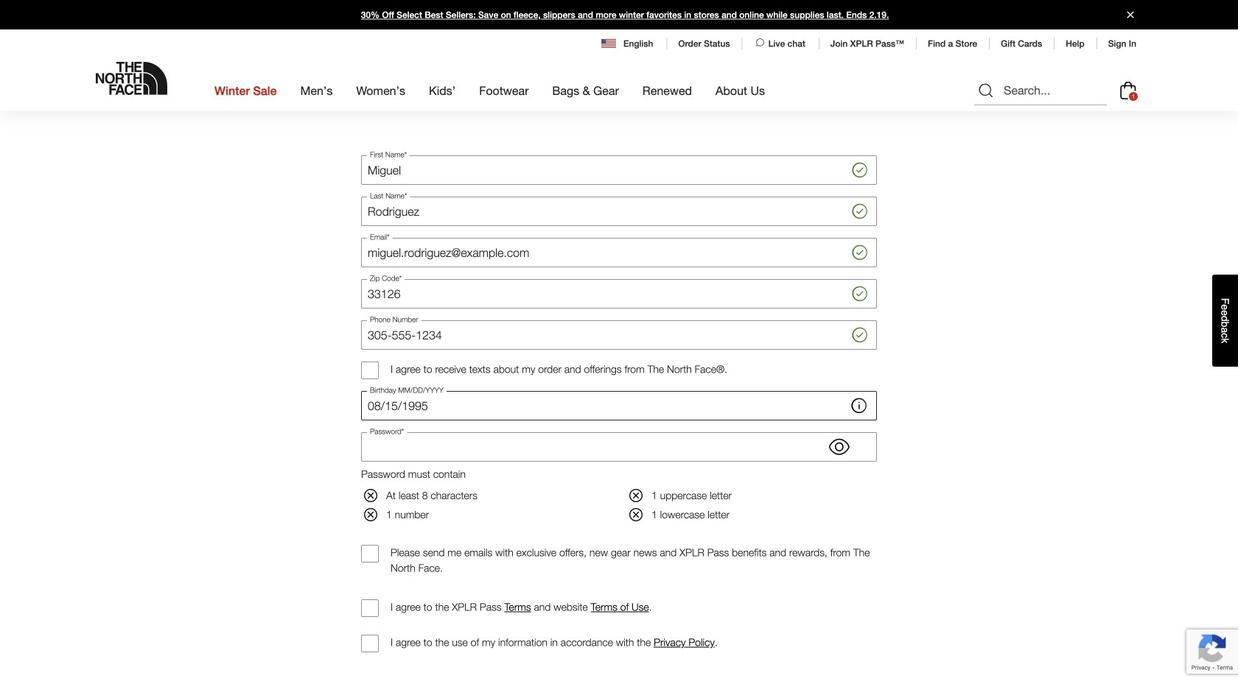 Task type: describe. For each thing, give the bounding box(es) containing it.
info image
[[849, 396, 870, 417]]

gear image
[[756, 0, 777, 17]]

search all image
[[977, 82, 995, 100]]



Task type: vqa. For each thing, say whether or not it's contained in the screenshot.
entry corresponding to Excellent base layers
no



Task type: locate. For each thing, give the bounding box(es) containing it.
the north face home page image
[[96, 62, 167, 95]]

close image
[[1121, 11, 1140, 18]]

None checkbox
[[361, 362, 379, 380], [361, 635, 379, 653], [361, 362, 379, 380], [361, 635, 379, 653]]

None text field
[[361, 156, 877, 185], [361, 197, 877, 226], [361, 238, 877, 268], [361, 156, 877, 185], [361, 197, 877, 226], [361, 238, 877, 268]]

earn image
[[517, 0, 544, 17]]

switch visibility password image
[[829, 437, 850, 458]]

None checkbox
[[361, 545, 379, 563], [361, 600, 379, 618], [361, 545, 379, 563], [361, 600, 379, 618]]

Phone Number telephone field
[[361, 321, 877, 350]]

Search search field
[[974, 76, 1107, 105]]

None text field
[[361, 279, 877, 309], [361, 391, 877, 421], [361, 279, 877, 309], [361, 391, 877, 421]]

None password field
[[361, 433, 877, 462]]



